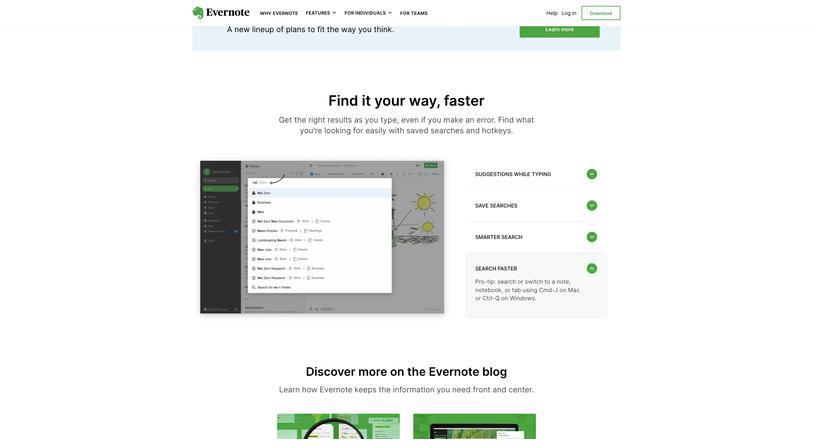 Task type: vqa. For each thing, say whether or not it's contained in the screenshot.
the life
no



Task type: locate. For each thing, give the bounding box(es) containing it.
1 horizontal spatial learn
[[546, 26, 560, 33]]

2 vertical spatial evernote
[[320, 385, 352, 394]]

0 horizontal spatial and
[[466, 126, 480, 135]]

and right front
[[493, 385, 507, 394]]

learn down help on the right of page
[[546, 26, 560, 33]]

1 horizontal spatial searches
[[490, 202, 518, 209]]

the
[[327, 25, 339, 34], [294, 115, 306, 124], [407, 364, 426, 379], [379, 385, 391, 394]]

faster right search
[[498, 265, 517, 272]]

log
[[562, 10, 571, 16]]

1 horizontal spatial faster
[[498, 265, 517, 272]]

evernote inside why evernote link
[[273, 10, 298, 16]]

with
[[389, 126, 404, 135]]

or up tab
[[518, 278, 523, 285]]

for
[[353, 126, 363, 135]]

a new lineup of plans to fit the way you think.
[[227, 25, 394, 34]]

notebook,
[[475, 287, 503, 293]]

0 horizontal spatial on
[[390, 364, 404, 379]]

a
[[227, 25, 232, 34]]

the right keeps
[[379, 385, 391, 394]]

1 vertical spatial faster
[[498, 265, 517, 272]]

more up keeps
[[358, 364, 387, 379]]

find it your way, faster
[[329, 92, 485, 109]]

1 vertical spatial to
[[545, 278, 550, 285]]

for
[[345, 10, 354, 16], [400, 10, 410, 16]]

center.
[[509, 385, 534, 394]]

you right way
[[358, 25, 372, 34]]

tip:
[[487, 278, 496, 285]]

 image
[[193, 154, 452, 322]]

0 vertical spatial faster
[[444, 92, 485, 109]]

cmd-
[[539, 287, 555, 293]]

0 horizontal spatial learn
[[279, 385, 300, 394]]

and inside get the right results as you type, even if you make an error. find what you're looking for easily with saved searches and hotkeys.
[[466, 126, 480, 135]]

hotkeys.
[[482, 126, 513, 135]]

switch
[[525, 278, 543, 285]]

0 horizontal spatial find
[[329, 92, 358, 109]]

find up hotkeys.
[[498, 115, 514, 124]]

searches inside get the right results as you type, even if you make an error. find what you're looking for easily with saved searches and hotkeys.
[[431, 126, 464, 135]]

mac
[[568, 287, 580, 293]]

while
[[514, 171, 530, 177]]

0 vertical spatial on
[[560, 287, 567, 293]]

for up way
[[345, 10, 354, 16]]

to left a
[[545, 278, 550, 285]]

2 horizontal spatial or
[[518, 278, 523, 285]]

1 vertical spatial and
[[493, 385, 507, 394]]

evernote
[[273, 10, 298, 16], [429, 364, 480, 379], [320, 385, 352, 394]]

1 vertical spatial more
[[358, 364, 387, 379]]

or left tab
[[505, 287, 510, 293]]

if
[[421, 115, 426, 124]]

0 horizontal spatial to
[[308, 25, 315, 34]]

to
[[308, 25, 315, 34], [545, 278, 550, 285]]

for for for individuals
[[345, 10, 354, 16]]

evernote up of
[[273, 10, 298, 16]]

an
[[465, 115, 474, 124]]

the inside get the right results as you type, even if you make an error. find what you're looking for easily with saved searches and hotkeys.
[[294, 115, 306, 124]]

think.
[[374, 25, 394, 34]]

find up 'results'
[[329, 92, 358, 109]]

more
[[561, 26, 574, 33], [358, 364, 387, 379]]

the up "information"
[[407, 364, 426, 379]]

evernote down discover
[[320, 385, 352, 394]]

on right j
[[560, 287, 567, 293]]

searches right save
[[490, 202, 518, 209]]

search inside pro-tip: search or switch to a note, notebook, or tab using cmd-j on mac or ctrl-q on windows.
[[498, 278, 516, 285]]

the right get
[[294, 115, 306, 124]]

1 horizontal spatial more
[[561, 26, 574, 33]]

0 vertical spatial learn
[[546, 26, 560, 33]]

1 vertical spatial searches
[[490, 202, 518, 209]]

1 horizontal spatial on
[[501, 295, 508, 302]]

you
[[358, 25, 372, 34], [365, 115, 378, 124], [428, 115, 441, 124], [437, 385, 450, 394]]

or left ctrl-
[[475, 295, 481, 302]]

2 horizontal spatial evernote
[[429, 364, 480, 379]]

for inside button
[[345, 10, 354, 16]]

0 horizontal spatial for
[[345, 10, 354, 16]]

why evernote
[[260, 10, 298, 16]]

on up learn how evernote keeps the information you need front and center.
[[390, 364, 404, 379]]

searches down make
[[431, 126, 464, 135]]

1 vertical spatial evernote
[[429, 364, 480, 379]]

to left fit
[[308, 25, 315, 34]]

searches
[[431, 126, 464, 135], [490, 202, 518, 209]]

individuals
[[355, 10, 386, 16]]

learn left how
[[279, 385, 300, 394]]

1 horizontal spatial and
[[493, 385, 507, 394]]

more down log
[[561, 26, 574, 33]]

1 vertical spatial or
[[505, 287, 510, 293]]

1 vertical spatial learn
[[279, 385, 300, 394]]

1 horizontal spatial find
[[498, 115, 514, 124]]

way
[[341, 25, 356, 34]]

find
[[329, 92, 358, 109], [498, 115, 514, 124]]

0 vertical spatial to
[[308, 25, 315, 34]]

search up tab
[[498, 278, 516, 285]]

to inside pro-tip: search or switch to a note, notebook, or tab using cmd-j on mac or ctrl-q on windows.
[[545, 278, 550, 285]]

saved
[[407, 126, 428, 135]]

and
[[466, 126, 480, 135], [493, 385, 507, 394]]

faster
[[444, 92, 485, 109], [498, 265, 517, 272]]

1 vertical spatial on
[[501, 295, 508, 302]]

for teams
[[400, 10, 428, 16]]

faster up an
[[444, 92, 485, 109]]

1 horizontal spatial or
[[505, 287, 510, 293]]

search right smarter
[[502, 234, 523, 240]]

of
[[276, 25, 284, 34]]

discover
[[306, 364, 356, 379]]

more for discover
[[358, 364, 387, 379]]

1 vertical spatial find
[[498, 115, 514, 124]]

for left teams
[[400, 10, 410, 16]]

way,
[[409, 92, 441, 109]]

learn
[[546, 26, 560, 33], [279, 385, 300, 394]]

lineup
[[252, 25, 274, 34]]

features button
[[306, 10, 337, 16]]

q
[[495, 295, 500, 302]]

search
[[502, 234, 523, 240], [498, 278, 516, 285]]

learn more
[[546, 26, 574, 33]]

2 horizontal spatial on
[[560, 287, 567, 293]]

0 vertical spatial find
[[329, 92, 358, 109]]

it
[[362, 92, 371, 109]]

results
[[328, 115, 352, 124]]

typing
[[532, 171, 551, 177]]

0 vertical spatial more
[[561, 26, 574, 33]]

error.
[[477, 115, 496, 124]]

pro-
[[475, 278, 487, 285]]

or
[[518, 278, 523, 285], [505, 287, 510, 293], [475, 295, 481, 302]]

0 horizontal spatial searches
[[431, 126, 464, 135]]

and down an
[[466, 126, 480, 135]]

in
[[572, 10, 577, 16]]

learn how evernote keeps the information you need front and center.
[[279, 385, 534, 394]]

suggestions
[[475, 171, 513, 177]]

keeps
[[355, 385, 377, 394]]

0 vertical spatial searches
[[431, 126, 464, 135]]

on
[[560, 287, 567, 293], [501, 295, 508, 302], [390, 364, 404, 379]]

0 vertical spatial and
[[466, 126, 480, 135]]

1 horizontal spatial to
[[545, 278, 550, 285]]

1 horizontal spatial for
[[400, 10, 410, 16]]

0 vertical spatial evernote
[[273, 10, 298, 16]]

download
[[590, 10, 612, 16]]

1 vertical spatial search
[[498, 278, 516, 285]]

log in
[[562, 10, 577, 16]]

make
[[444, 115, 463, 124]]

evernote up need
[[429, 364, 480, 379]]

evernote logo image
[[193, 7, 250, 19]]

log in link
[[562, 10, 577, 16]]

2 vertical spatial or
[[475, 295, 481, 302]]

on right q at the bottom
[[501, 295, 508, 302]]

0 horizontal spatial evernote
[[273, 10, 298, 16]]

front
[[473, 385, 491, 394]]

0 horizontal spatial or
[[475, 295, 481, 302]]

to for plans
[[308, 25, 315, 34]]

0 horizontal spatial more
[[358, 364, 387, 379]]



Task type: describe. For each thing, give the bounding box(es) containing it.
why evernote link
[[260, 10, 298, 16]]

for individuals button
[[345, 10, 393, 16]]

0 vertical spatial or
[[518, 278, 523, 285]]

how
[[302, 385, 318, 394]]

as
[[354, 115, 363, 124]]

looking
[[324, 126, 351, 135]]

need
[[452, 385, 471, 394]]

learn for learn more
[[546, 26, 560, 33]]

to for switch
[[545, 278, 550, 285]]

ctrl-
[[483, 295, 495, 302]]

teams
[[411, 10, 428, 16]]

smarter search
[[475, 234, 523, 240]]

why
[[260, 10, 272, 16]]

for for for teams
[[400, 10, 410, 16]]

0 horizontal spatial faster
[[444, 92, 485, 109]]

windows.
[[510, 295, 537, 302]]

smarter
[[475, 234, 500, 240]]

what
[[516, 115, 534, 124]]

you right the if
[[428, 115, 441, 124]]

1 horizontal spatial evernote
[[320, 385, 352, 394]]

2 vertical spatial on
[[390, 364, 404, 379]]

the right fit
[[327, 25, 339, 34]]

search faster
[[475, 265, 517, 272]]

find inside get the right results as you type, even if you make an error. find what you're looking for easily with saved searches and hotkeys.
[[498, 115, 514, 124]]

a
[[552, 278, 555, 285]]

learn for learn how evernote keeps the information you need front and center.
[[279, 385, 300, 394]]

save
[[475, 202, 489, 209]]

for teams link
[[400, 10, 428, 16]]

get the right results as you type, even if you make an error. find what you're looking for easily with saved searches and hotkeys.
[[279, 115, 534, 135]]

new
[[235, 25, 250, 34]]

note,
[[557, 278, 571, 285]]

right
[[308, 115, 325, 124]]

features
[[306, 10, 330, 16]]

you up easily
[[365, 115, 378, 124]]

fit
[[317, 25, 325, 34]]

blog
[[482, 364, 507, 379]]

tab
[[512, 287, 521, 293]]

even
[[401, 115, 419, 124]]

type,
[[380, 115, 399, 124]]

information
[[393, 385, 435, 394]]

you left need
[[437, 385, 450, 394]]

search
[[475, 265, 496, 272]]

plans
[[286, 25, 306, 34]]

save searches
[[475, 202, 518, 209]]

your
[[375, 92, 405, 109]]

for individuals
[[345, 10, 386, 16]]

help
[[547, 10, 558, 16]]

easily
[[366, 126, 387, 135]]

using
[[523, 287, 538, 293]]

j
[[555, 287, 558, 293]]

more for learn
[[561, 26, 574, 33]]

help link
[[547, 10, 558, 16]]

discover more on the evernote blog
[[306, 364, 507, 379]]

get
[[279, 115, 292, 124]]

0 vertical spatial search
[[502, 234, 523, 240]]

learn more link
[[520, 22, 600, 38]]

pro-tip: search or switch to a note, notebook, or tab using cmd-j on mac or ctrl-q on windows.
[[475, 278, 580, 302]]

you're
[[300, 126, 322, 135]]

download link
[[582, 6, 621, 20]]

suggestions while typing
[[475, 171, 551, 177]]



